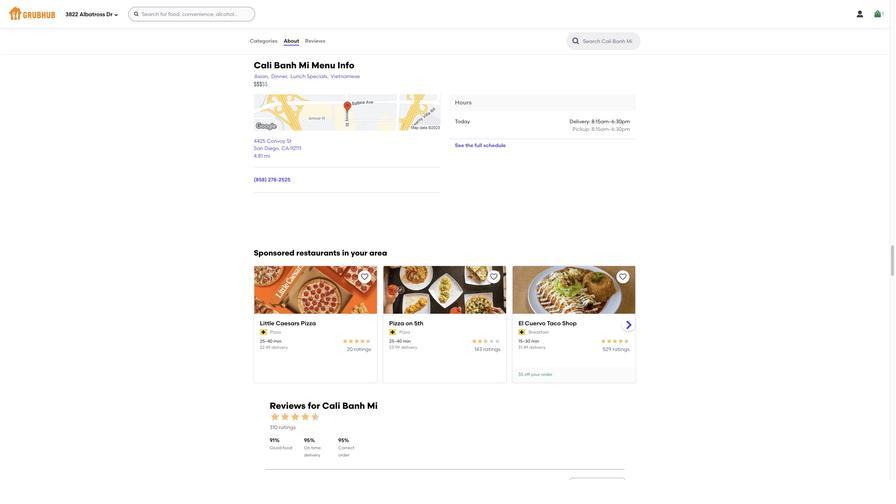 Task type: describe. For each thing, give the bounding box(es) containing it.
pizza down pizza on 5th
[[400, 330, 410, 335]]

vietnamese button
[[331, 73, 361, 81]]

el cuervo taco shop link
[[519, 320, 630, 328]]

1 horizontal spatial svg image
[[856, 10, 865, 18]]

asian, button
[[254, 73, 270, 81]]

breakfast
[[529, 330, 549, 335]]

1 horizontal spatial your
[[531, 373, 541, 378]]

1 vertical spatial mi
[[367, 401, 378, 412]]

correct
[[339, 446, 355, 451]]

(858) 278-2525 button
[[254, 177, 291, 184]]

delivery for caesars
[[272, 346, 288, 351]]

on
[[304, 446, 311, 451]]

main navigation navigation
[[0, 0, 890, 28]]

see the full schedule button
[[450, 139, 512, 152]]

little caesars pizza link
[[260, 320, 371, 328]]

pizza on 5th
[[390, 320, 424, 327]]

min for caesars
[[274, 339, 282, 344]]

asian,
[[254, 73, 269, 80]]

143
[[475, 347, 483, 353]]

vietnamese
[[331, 73, 360, 80]]

1 vertical spatial banh
[[343, 401, 365, 412]]

15–30 min $1.49 delivery
[[519, 339, 546, 351]]

1
[[883, 11, 885, 17]]

min for on
[[403, 339, 411, 344]]

in
[[342, 249, 349, 258]]

20
[[347, 347, 353, 353]]

ratings for el cuervo taco shop
[[613, 347, 630, 353]]

asian, dinner, lunch specials, vietnamese
[[254, 73, 360, 80]]

0 horizontal spatial mi
[[299, 60, 310, 70]]

0 horizontal spatial svg image
[[134, 11, 139, 17]]

save this restaurant image for little caesars pizza
[[361, 273, 369, 282]]

time
[[312, 446, 321, 451]]

dinner,
[[272, 73, 289, 80]]

$5
[[519, 373, 524, 378]]

save this restaurant image
[[490, 273, 499, 282]]

$$$
[[254, 81, 262, 88]]

delivery inside "95 on time delivery"
[[304, 453, 321, 459]]

cali banh mi menu info
[[254, 60, 355, 70]]

$5 off your order
[[519, 373, 553, 378]]

,
[[279, 146, 280, 152]]

little
[[260, 320, 275, 327]]

sponsored
[[254, 249, 295, 258]]

today
[[455, 119, 470, 125]]

info
[[338, 60, 355, 70]]

good
[[270, 446, 282, 451]]

91
[[270, 438, 275, 444]]

lunch specials, button
[[290, 73, 329, 81]]

pizza left on on the bottom
[[390, 320, 405, 327]]

area
[[370, 249, 387, 258]]

schedule
[[484, 143, 506, 149]]

reviews button
[[305, 28, 326, 54]]

dinner, button
[[271, 73, 289, 81]]

ca
[[282, 146, 289, 152]]

see
[[455, 143, 465, 149]]

25–40 min $2.49 delivery
[[260, 339, 288, 351]]

el cuervo taco shop logo image
[[513, 267, 636, 327]]

pizza on 5th link
[[390, 320, 501, 328]]

mi
[[264, 153, 270, 159]]

25–40 for little
[[260, 339, 273, 344]]

8:15am–6:30pm for delivery: 8:15am–6:30pm
[[592, 119, 631, 125]]

cuervo
[[525, 320, 546, 327]]

pizza on 5th logo image
[[384, 267, 507, 327]]

convoy
[[267, 138, 286, 145]]

reviews for reviews for cali banh mi
[[270, 401, 306, 412]]

delivery for cuervo
[[530, 346, 546, 351]]

5th
[[414, 320, 424, 327]]

el
[[519, 320, 524, 327]]

8:15am–6:30pm for pickup: 8:15am–6:30pm
[[592, 126, 631, 132]]

dr
[[106, 11, 113, 18]]

shop
[[563, 320, 577, 327]]

20 ratings
[[347, 347, 371, 353]]

(858)
[[254, 177, 267, 183]]

pickup: 8:15am–6:30pm
[[573, 126, 631, 132]]

15–30
[[519, 339, 531, 344]]

ratings for pizza on 5th
[[484, 347, 501, 353]]

the
[[466, 143, 474, 149]]

3822 albatross dr
[[66, 11, 113, 18]]

95 for 95 correct order
[[339, 438, 344, 444]]

4425 convoy st san diego , ca 92111 4.81 mi
[[254, 138, 302, 159]]

caesars
[[276, 320, 300, 327]]

310 ratings
[[270, 425, 296, 431]]

92111
[[290, 146, 302, 152]]

for
[[308, 401, 320, 412]]

lunch
[[291, 73, 306, 80]]



Task type: locate. For each thing, give the bounding box(es) containing it.
2 horizontal spatial min
[[532, 339, 540, 344]]

25–40
[[260, 339, 273, 344], [390, 339, 402, 344]]

0 horizontal spatial your
[[351, 249, 368, 258]]

subscription pass image for little
[[260, 330, 267, 336]]

1 button
[[874, 8, 885, 21]]

see the full schedule
[[455, 143, 506, 149]]

save this restaurant image
[[361, 273, 369, 282], [619, 273, 628, 282]]

save this restaurant button for el cuervo taco shop
[[617, 271, 630, 284]]

save this restaurant button for little caesars pizza
[[358, 271, 371, 284]]

1 vertical spatial cali
[[322, 401, 341, 412]]

4.81
[[254, 153, 263, 159]]

reviews
[[305, 38, 326, 44], [270, 401, 306, 412]]

banh
[[274, 60, 297, 70], [343, 401, 365, 412]]

1 horizontal spatial save this restaurant image
[[619, 273, 628, 282]]

pickup:
[[573, 126, 591, 132]]

95 up correct
[[339, 438, 344, 444]]

2 25–40 from the left
[[390, 339, 402, 344]]

1 horizontal spatial banh
[[343, 401, 365, 412]]

save this restaurant image for el cuervo taco shop
[[619, 273, 628, 282]]

save this restaurant button
[[358, 271, 371, 284], [488, 271, 501, 284], [617, 271, 630, 284]]

min inside 25–40 min $3.99 delivery
[[403, 339, 411, 344]]

25–40 up $3.99 on the left
[[390, 339, 402, 344]]

delivery right $1.49
[[530, 346, 546, 351]]

subscription pass image down little at the bottom of the page
[[260, 330, 267, 336]]

specials,
[[307, 73, 329, 80]]

0 horizontal spatial 25–40
[[260, 339, 273, 344]]

95 for 95 on time delivery
[[304, 438, 310, 444]]

cali right for
[[322, 401, 341, 412]]

1 vertical spatial your
[[531, 373, 541, 378]]

your right in
[[351, 249, 368, 258]]

1 8:15am–6:30pm from the top
[[592, 119, 631, 125]]

delivery right $3.99 on the left
[[401, 346, 418, 351]]

0 vertical spatial your
[[351, 249, 368, 258]]

delivery inside 25–40 min $3.99 delivery
[[401, 346, 418, 351]]

2 subscription pass image from the left
[[390, 330, 397, 336]]

svg image
[[856, 10, 865, 18], [134, 11, 139, 17]]

el cuervo taco shop
[[519, 320, 577, 327]]

ratings
[[354, 347, 371, 353], [484, 347, 501, 353], [613, 347, 630, 353], [279, 425, 296, 431]]

ratings right 529
[[613, 347, 630, 353]]

95 correct order
[[339, 438, 355, 459]]

min for cuervo
[[532, 339, 540, 344]]

0 horizontal spatial banh
[[274, 60, 297, 70]]

reviews up 310 ratings
[[270, 401, 306, 412]]

95 on time delivery
[[304, 438, 321, 459]]

order down correct
[[339, 453, 350, 459]]

about
[[284, 38, 299, 44]]

0 horizontal spatial svg image
[[114, 12, 118, 17]]

1 subscription pass image from the left
[[260, 330, 267, 336]]

delivery
[[272, 346, 288, 351], [401, 346, 418, 351], [530, 346, 546, 351], [304, 453, 321, 459]]

reviews inside reviews button
[[305, 38, 326, 44]]

1 95 from the left
[[304, 438, 310, 444]]

order
[[542, 373, 553, 378], [339, 453, 350, 459]]

san
[[254, 146, 263, 152]]

25–40 inside 25–40 min $3.99 delivery
[[390, 339, 402, 344]]

cali up 'asian,'
[[254, 60, 272, 70]]

reviews right about
[[305, 38, 326, 44]]

delivery down time
[[304, 453, 321, 459]]

278-
[[268, 177, 279, 183]]

1 horizontal spatial 95
[[339, 438, 344, 444]]

$$$$$
[[254, 81, 268, 88]]

25–40 for pizza
[[390, 339, 402, 344]]

subscription pass image
[[519, 330, 526, 336]]

1 save this restaurant image from the left
[[361, 273, 369, 282]]

diego
[[265, 146, 279, 152]]

svg image left 1 button at the top of page
[[856, 10, 865, 18]]

delivery: 8:15am–6:30pm
[[570, 119, 631, 125]]

subscription pass image up $3.99 on the left
[[390, 330, 397, 336]]

min down pizza on 5th
[[403, 339, 411, 344]]

hours
[[455, 99, 472, 106]]

$3.99
[[390, 346, 400, 351]]

1 horizontal spatial svg image
[[874, 10, 883, 18]]

svg image right dr
[[134, 11, 139, 17]]

your right off
[[531, 373, 541, 378]]

2 95 from the left
[[339, 438, 344, 444]]

8:15am–6:30pm down delivery: 8:15am–6:30pm
[[592, 126, 631, 132]]

cali
[[254, 60, 272, 70], [322, 401, 341, 412]]

1 min from the left
[[274, 339, 282, 344]]

Search Cali Banh Mi search field
[[583, 38, 638, 45]]

$2.49
[[260, 346, 271, 351]]

reviews for reviews
[[305, 38, 326, 44]]

min down the 'breakfast'
[[532, 339, 540, 344]]

3 min from the left
[[532, 339, 540, 344]]

0 vertical spatial 8:15am–6:30pm
[[592, 119, 631, 125]]

svg image inside 1 button
[[874, 10, 883, 18]]

Search for food, convenience, alcohol... search field
[[129, 7, 255, 21]]

taco
[[547, 320, 561, 327]]

pizza right caesars
[[301, 320, 316, 327]]

95 inside "95 on time delivery"
[[304, 438, 310, 444]]

delivery inside 15–30 min $1.49 delivery
[[530, 346, 546, 351]]

min inside 25–40 min $2.49 delivery
[[274, 339, 282, 344]]

1 horizontal spatial min
[[403, 339, 411, 344]]

categories button
[[250, 28, 278, 54]]

about button
[[284, 28, 300, 54]]

0 vertical spatial mi
[[299, 60, 310, 70]]

95 inside 95 correct order
[[339, 438, 344, 444]]

$1.49
[[519, 346, 529, 351]]

0 horizontal spatial save this restaurant button
[[358, 271, 371, 284]]

1 horizontal spatial 25–40
[[390, 339, 402, 344]]

3 save this restaurant button from the left
[[617, 271, 630, 284]]

ratings right 310
[[279, 425, 296, 431]]

2 min from the left
[[403, 339, 411, 344]]

95
[[304, 438, 310, 444], [339, 438, 344, 444]]

food
[[283, 446, 293, 451]]

3822
[[66, 11, 78, 18]]

0 horizontal spatial subscription pass image
[[260, 330, 267, 336]]

ratings right 143
[[484, 347, 501, 353]]

on
[[406, 320, 413, 327]]

8:15am–6:30pm
[[592, 119, 631, 125], [592, 126, 631, 132]]

svg image
[[874, 10, 883, 18], [114, 12, 118, 17]]

1 horizontal spatial mi
[[367, 401, 378, 412]]

4425
[[254, 138, 266, 145]]

0 vertical spatial reviews
[[305, 38, 326, 44]]

restaurants
[[297, 249, 341, 258]]

delivery inside 25–40 min $2.49 delivery
[[272, 346, 288, 351]]

0 horizontal spatial min
[[274, 339, 282, 344]]

star icon image
[[342, 339, 348, 345], [348, 339, 354, 345], [354, 339, 360, 345], [360, 339, 366, 345], [366, 339, 371, 345], [366, 339, 371, 345], [472, 339, 478, 345], [478, 339, 483, 345], [483, 339, 489, 345], [483, 339, 489, 345], [489, 339, 495, 345], [495, 339, 501, 345], [601, 339, 607, 345], [607, 339, 613, 345], [613, 339, 619, 345], [619, 339, 624, 345], [624, 339, 630, 345], [624, 339, 630, 345], [270, 412, 280, 423], [280, 412, 290, 423], [290, 412, 300, 423], [300, 412, 311, 423], [311, 412, 321, 423], [311, 412, 321, 423]]

529
[[603, 347, 612, 353]]

ratings for little caesars pizza
[[354, 347, 371, 353]]

25–40 inside 25–40 min $2.49 delivery
[[260, 339, 273, 344]]

little caesars pizza logo image
[[254, 267, 377, 327]]

full
[[475, 143, 483, 149]]

1 save this restaurant button from the left
[[358, 271, 371, 284]]

2 save this restaurant button from the left
[[488, 271, 501, 284]]

2 save this restaurant image from the left
[[619, 273, 628, 282]]

95 up on
[[304, 438, 310, 444]]

1 horizontal spatial subscription pass image
[[390, 330, 397, 336]]

order right off
[[542, 373, 553, 378]]

0 vertical spatial cali
[[254, 60, 272, 70]]

sponsored restaurants in your area
[[254, 249, 387, 258]]

1 vertical spatial 8:15am–6:30pm
[[592, 126, 631, 132]]

310
[[270, 425, 278, 431]]

0 vertical spatial banh
[[274, 60, 297, 70]]

subscription pass image
[[260, 330, 267, 336], [390, 330, 397, 336]]

1 25–40 from the left
[[260, 339, 273, 344]]

delivery right $2.49
[[272, 346, 288, 351]]

min down caesars
[[274, 339, 282, 344]]

0 horizontal spatial save this restaurant image
[[361, 273, 369, 282]]

your
[[351, 249, 368, 258], [531, 373, 541, 378]]

2 8:15am–6:30pm from the top
[[592, 126, 631, 132]]

(858) 278-2525
[[254, 177, 291, 183]]

1 horizontal spatial cali
[[322, 401, 341, 412]]

1 horizontal spatial order
[[542, 373, 553, 378]]

ratings right 20
[[354, 347, 371, 353]]

categories
[[250, 38, 278, 44]]

0 vertical spatial order
[[542, 373, 553, 378]]

143 ratings
[[475, 347, 501, 353]]

25–40 min $3.99 delivery
[[390, 339, 418, 351]]

delivery for on
[[401, 346, 418, 351]]

2525
[[279, 177, 291, 183]]

subscription pass image for pizza
[[390, 330, 397, 336]]

1 vertical spatial reviews
[[270, 401, 306, 412]]

order inside 95 correct order
[[339, 453, 350, 459]]

search icon image
[[572, 37, 581, 46]]

st
[[287, 138, 292, 145]]

delivery:
[[570, 119, 591, 125]]

1 horizontal spatial save this restaurant button
[[488, 271, 501, 284]]

91 good food
[[270, 438, 293, 451]]

529 ratings
[[603, 347, 630, 353]]

save this restaurant button for pizza on 5th
[[488, 271, 501, 284]]

8:15am–6:30pm up "pickup: 8:15am–6:30pm"
[[592, 119, 631, 125]]

2 horizontal spatial save this restaurant button
[[617, 271, 630, 284]]

reviews for cali banh mi
[[270, 401, 378, 412]]

min
[[274, 339, 282, 344], [403, 339, 411, 344], [532, 339, 540, 344]]

menu
[[312, 60, 336, 70]]

0 horizontal spatial cali
[[254, 60, 272, 70]]

0 horizontal spatial order
[[339, 453, 350, 459]]

albatross
[[80, 11, 105, 18]]

pizza down little at the bottom of the page
[[270, 330, 281, 335]]

little caesars pizza
[[260, 320, 316, 327]]

min inside 15–30 min $1.49 delivery
[[532, 339, 540, 344]]

25–40 up $2.49
[[260, 339, 273, 344]]

0 horizontal spatial 95
[[304, 438, 310, 444]]

1 vertical spatial order
[[339, 453, 350, 459]]



Task type: vqa. For each thing, say whether or not it's contained in the screenshot.
coffee,
no



